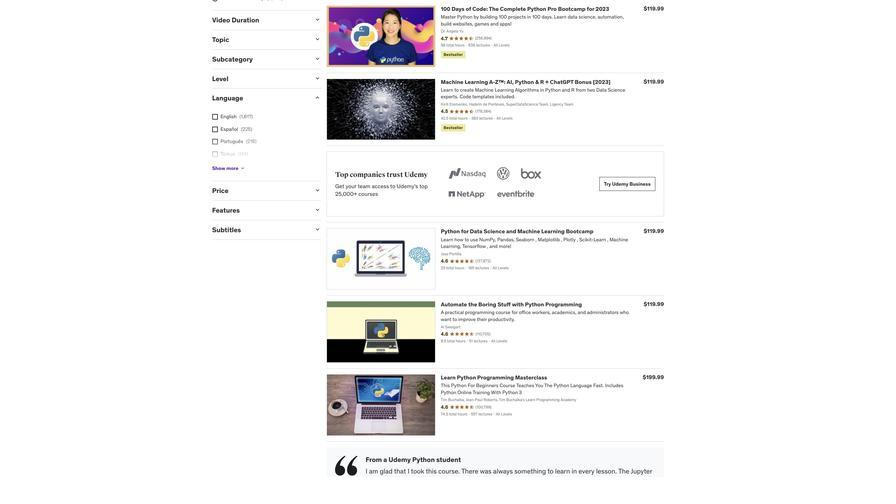 Task type: vqa. For each thing, say whether or not it's contained in the screenshot.
my learning 'link'
no



Task type: describe. For each thing, give the bounding box(es) containing it.
machine learning a-z™: ai, python & r + chatgpt bonus [2023]
[[441, 78, 611, 85]]

topic
[[212, 35, 229, 44]]

course.
[[438, 467, 460, 475]]

nasdaq image
[[447, 166, 487, 181]]

100
[[441, 5, 450, 12]]

companies
[[350, 170, 385, 179]]

show more
[[212, 165, 238, 171]]

$119.99 for automate the boring stuff with python programming
[[644, 301, 664, 308]]

0 vertical spatial the
[[468, 301, 477, 308]]

get
[[335, 183, 344, 190]]

volkswagen image
[[496, 166, 511, 181]]

notebooks
[[366, 476, 397, 477]]

level button
[[212, 74, 308, 83]]

features button
[[212, 206, 308, 214]]

0 vertical spatial bootcamp
[[558, 5, 586, 12]]

0 horizontal spatial machine
[[441, 78, 464, 85]]

jupyter
[[631, 467, 652, 475]]

python for data science and machine learning bootcamp link
[[441, 228, 594, 235]]

am
[[369, 467, 378, 475]]

try udemy business
[[604, 181, 651, 187]]

science
[[484, 228, 505, 235]]

1 vertical spatial udemy
[[612, 181, 629, 187]]

masterclass
[[515, 374, 547, 381]]

python right with
[[525, 301, 544, 308]]

student
[[436, 455, 461, 464]]

udemy's
[[397, 183, 418, 190]]

small image for subtitles
[[314, 226, 321, 233]]

2023
[[596, 5, 609, 12]]

$199.99
[[643, 374, 664, 381]]

learn
[[441, 374, 456, 381]]

small image for language
[[314, 94, 321, 101]]

box image
[[520, 166, 543, 181]]

chatgpt
[[550, 78, 574, 85]]

español (225)
[[221, 126, 252, 132]]

small image for subcategory
[[314, 55, 321, 62]]

to inside top companies trust udemy get your team access to udemy's top 25,000+ courses
[[390, 183, 395, 190]]

udemy inside from a udemy python student i am glad that i took this course. there was always something to learn in every lesson. the jupyter notebooks provided are very helpful. the two milestone projects and the final capstone projec
[[389, 455, 411, 464]]

2 i from the left
[[408, 467, 410, 475]]

code:
[[473, 5, 488, 12]]

2 horizontal spatial the
[[618, 467, 630, 475]]

automate the boring stuff with python programming
[[441, 301, 582, 308]]

level
[[212, 74, 229, 83]]

ai,
[[507, 78, 514, 85]]

small image for video duration
[[314, 16, 321, 23]]

(134)
[[238, 151, 248, 157]]

english
[[221, 113, 237, 120]]

xsmall image
[[212, 114, 218, 120]]

python right learn
[[457, 374, 476, 381]]

+
[[545, 78, 549, 85]]

1 horizontal spatial learning
[[541, 228, 565, 235]]

español
[[221, 126, 238, 132]]

helpful.
[[451, 476, 473, 477]]

from
[[366, 455, 382, 464]]

python left the &
[[515, 78, 534, 85]]

1 vertical spatial for
[[461, 228, 469, 235]]

to inside from a udemy python student i am glad that i took this course. there was always something to learn in every lesson. the jupyter notebooks provided are very helpful. the two milestone projects and the final capstone projec
[[548, 467, 554, 475]]

$119.99 for python for data science and machine learning bootcamp
[[644, 228, 664, 235]]

small image for level
[[314, 75, 321, 82]]

features
[[212, 206, 240, 214]]

learn
[[555, 467, 570, 475]]

capstone
[[595, 476, 622, 477]]

took
[[411, 467, 424, 475]]

python left data
[[441, 228, 460, 235]]

small image for features
[[314, 206, 321, 213]]

always
[[493, 467, 513, 475]]

a
[[384, 455, 387, 464]]

&
[[535, 78, 539, 85]]

boring
[[479, 301, 496, 308]]

and inside from a udemy python student i am glad that i took this course. there was always something to learn in every lesson. the jupyter notebooks provided are very helpful. the two milestone projects and the final capstone projec
[[556, 476, 567, 477]]

pro
[[548, 5, 557, 12]]

python inside from a udemy python student i am glad that i took this course. there was always something to learn in every lesson. the jupyter notebooks provided are very helpful. the two milestone projects and the final capstone projec
[[412, 455, 435, 464]]

this
[[426, 467, 437, 475]]

try
[[604, 181, 611, 187]]

a-
[[489, 78, 495, 85]]

team
[[358, 183, 371, 190]]

show
[[212, 165, 225, 171]]

language
[[212, 94, 243, 102]]

subcategory button
[[212, 55, 308, 63]]

machine learning a-z™: ai, python & r + chatgpt bonus [2023] link
[[441, 78, 611, 85]]

with
[[512, 301, 524, 308]]

xsmall image for português
[[212, 139, 218, 145]]

price button
[[212, 187, 308, 195]]

video duration button
[[212, 16, 308, 24]]

small image for price
[[314, 187, 321, 194]]



Task type: locate. For each thing, give the bounding box(es) containing it.
1 i from the left
[[366, 467, 368, 475]]

final
[[580, 476, 593, 477]]

i up provided
[[408, 467, 410, 475]]

0 horizontal spatial and
[[506, 228, 516, 235]]

r
[[540, 78, 544, 85]]

and right 'science'
[[506, 228, 516, 235]]

automate the boring stuff with python programming link
[[441, 301, 582, 308]]

video
[[212, 16, 230, 24]]

türkçe (134)
[[221, 151, 248, 157]]

0 horizontal spatial programming
[[477, 374, 514, 381]]

the up capstone
[[618, 467, 630, 475]]

1 horizontal spatial to
[[548, 467, 554, 475]]

courses
[[359, 190, 378, 197]]

learn python programming masterclass link
[[441, 374, 547, 381]]

xsmall image
[[212, 127, 218, 132], [212, 139, 218, 145], [212, 151, 218, 157], [240, 166, 245, 171]]

[2023]
[[593, 78, 611, 85]]

1 small image from the top
[[314, 36, 321, 43]]

to up the projects
[[548, 467, 554, 475]]

1 horizontal spatial i
[[408, 467, 410, 475]]

4 $119.99 from the top
[[644, 301, 664, 308]]

the down in
[[569, 476, 579, 477]]

days
[[452, 5, 465, 12]]

something
[[515, 467, 546, 475]]

udemy inside top companies trust udemy get your team access to udemy's top 25,000+ courses
[[404, 170, 428, 179]]

português
[[221, 138, 243, 145]]

xsmall image down xsmall image
[[212, 127, 218, 132]]

2 small image from the top
[[314, 94, 321, 101]]

price
[[212, 187, 229, 195]]

lesson.
[[596, 467, 617, 475]]

1 small image from the top
[[314, 16, 321, 23]]

milestone
[[500, 476, 529, 477]]

access
[[372, 183, 389, 190]]

small image for topic
[[314, 36, 321, 43]]

projects
[[531, 476, 555, 477]]

language button
[[212, 94, 308, 102]]

i
[[366, 467, 368, 475], [408, 467, 410, 475]]

top companies trust udemy get your team access to udemy's top 25,000+ courses
[[335, 170, 428, 197]]

netapp image
[[447, 187, 487, 202]]

türkçe
[[221, 151, 235, 157]]

trust
[[387, 170, 403, 179]]

stuff
[[498, 301, 511, 308]]

3 small image from the top
[[314, 75, 321, 82]]

subcategory
[[212, 55, 253, 63]]

eventbrite image
[[496, 187, 536, 202]]

4 small image from the top
[[314, 226, 321, 233]]

(218)
[[246, 138, 257, 145]]

i left am
[[366, 467, 368, 475]]

very
[[437, 476, 450, 477]]

1 vertical spatial and
[[556, 476, 567, 477]]

small image
[[314, 16, 321, 23], [314, 55, 321, 62], [314, 75, 321, 82], [314, 206, 321, 213]]

0 vertical spatial to
[[390, 183, 395, 190]]

1 horizontal spatial the
[[569, 476, 579, 477]]

and down learn
[[556, 476, 567, 477]]

the left the boring
[[468, 301, 477, 308]]

data
[[470, 228, 483, 235]]

machine
[[441, 78, 464, 85], [518, 228, 540, 235]]

programming
[[545, 301, 582, 308], [477, 374, 514, 381]]

2 vertical spatial the
[[475, 476, 486, 477]]

0 vertical spatial udemy
[[404, 170, 428, 179]]

100 days of code: the complete python pro bootcamp for 2023 link
[[441, 5, 609, 12]]

try udemy business link
[[600, 177, 655, 191]]

1 horizontal spatial programming
[[545, 301, 582, 308]]

3 $119.99 from the top
[[644, 228, 664, 235]]

0 horizontal spatial i
[[366, 467, 368, 475]]

0 horizontal spatial to
[[390, 183, 395, 190]]

3 small image from the top
[[314, 187, 321, 194]]

xsmall image for türkçe
[[212, 151, 218, 157]]

1 horizontal spatial for
[[587, 5, 595, 12]]

xsmall image left português
[[212, 139, 218, 145]]

of
[[466, 5, 471, 12]]

the right code:
[[489, 5, 499, 12]]

and
[[506, 228, 516, 235], [556, 476, 567, 477]]

the inside from a udemy python student i am glad that i took this course. there was always something to learn in every lesson. the jupyter notebooks provided are very helpful. the two milestone projects and the final capstone projec
[[569, 476, 579, 477]]

that
[[394, 467, 406, 475]]

0 vertical spatial for
[[587, 5, 595, 12]]

are
[[426, 476, 436, 477]]

1 horizontal spatial machine
[[518, 228, 540, 235]]

there
[[461, 467, 479, 475]]

português (218)
[[221, 138, 257, 145]]

25,000+
[[335, 190, 357, 197]]

learn python programming masterclass
[[441, 374, 547, 381]]

every
[[579, 467, 595, 475]]

$119.99 for 100 days of code: the complete python pro bootcamp for 2023
[[644, 5, 664, 12]]

in
[[572, 467, 577, 475]]

business
[[630, 181, 651, 187]]

0 horizontal spatial for
[[461, 228, 469, 235]]

udemy up that
[[389, 455, 411, 464]]

show more button
[[212, 161, 245, 175]]

$119.99 for machine learning a-z™: ai, python & r + chatgpt bonus [2023]
[[644, 78, 664, 85]]

1 horizontal spatial and
[[556, 476, 567, 477]]

udemy
[[404, 170, 428, 179], [612, 181, 629, 187], [389, 455, 411, 464]]

two
[[487, 476, 498, 477]]

python for data science and machine learning bootcamp
[[441, 228, 594, 235]]

(225)
[[241, 126, 252, 132]]

日本語
[[221, 163, 235, 169]]

to down trust
[[390, 183, 395, 190]]

4 small image from the top
[[314, 206, 321, 213]]

top
[[420, 183, 428, 190]]

for left data
[[461, 228, 469, 235]]

english (1,617)
[[221, 113, 253, 120]]

small image
[[314, 36, 321, 43], [314, 94, 321, 101], [314, 187, 321, 194], [314, 226, 321, 233]]

100 days of code: the complete python pro bootcamp for 2023
[[441, 5, 609, 12]]

the down was
[[475, 476, 486, 477]]

0 vertical spatial and
[[506, 228, 516, 235]]

1 $119.99 from the top
[[644, 5, 664, 12]]

bonus
[[575, 78, 592, 85]]

0 vertical spatial the
[[489, 5, 499, 12]]

top
[[335, 170, 349, 179]]

1 vertical spatial machine
[[518, 228, 540, 235]]

complete
[[500, 5, 526, 12]]

0 vertical spatial learning
[[465, 78, 488, 85]]

udemy up top
[[404, 170, 428, 179]]

0 horizontal spatial the
[[475, 476, 486, 477]]

python up the took
[[412, 455, 435, 464]]

1 vertical spatial to
[[548, 467, 554, 475]]

1 vertical spatial bootcamp
[[566, 228, 594, 235]]

duration
[[232, 16, 259, 24]]

udemy right try
[[612, 181, 629, 187]]

1 vertical spatial the
[[618, 467, 630, 475]]

subtitles button
[[212, 226, 308, 234]]

1 vertical spatial learning
[[541, 228, 565, 235]]

glad
[[380, 467, 393, 475]]

video duration
[[212, 16, 259, 24]]

more
[[226, 165, 238, 171]]

for
[[587, 5, 595, 12], [461, 228, 469, 235]]

subtitles
[[212, 226, 241, 234]]

python left the pro
[[527, 5, 546, 12]]

python
[[527, 5, 546, 12], [515, 78, 534, 85], [441, 228, 460, 235], [525, 301, 544, 308], [457, 374, 476, 381], [412, 455, 435, 464]]

z™:
[[495, 78, 506, 85]]

0 horizontal spatial learning
[[465, 78, 488, 85]]

topic button
[[212, 35, 308, 44]]

from a udemy python student i am glad that i took this course. there was always something to learn in every lesson. the jupyter notebooks provided are very helpful. the two milestone projects and the final capstone projec
[[366, 455, 652, 477]]

2 $119.99 from the top
[[644, 78, 664, 85]]

provided
[[399, 476, 425, 477]]

xsmall image left "türkçe"
[[212, 151, 218, 157]]

(1,617)
[[240, 113, 253, 120]]

for left 2023
[[587, 5, 595, 12]]

1 vertical spatial programming
[[477, 374, 514, 381]]

2 small image from the top
[[314, 55, 321, 62]]

automate
[[441, 301, 467, 308]]

2 vertical spatial udemy
[[389, 455, 411, 464]]

to
[[390, 183, 395, 190], [548, 467, 554, 475]]

0 vertical spatial programming
[[545, 301, 582, 308]]

xsmall image right more
[[240, 166, 245, 171]]

the
[[468, 301, 477, 308], [569, 476, 579, 477]]

0 horizontal spatial the
[[468, 301, 477, 308]]

xsmall image inside show more "button"
[[240, 166, 245, 171]]

xsmall image for español
[[212, 127, 218, 132]]

1 horizontal spatial the
[[489, 5, 499, 12]]

1 vertical spatial the
[[569, 476, 579, 477]]

0 vertical spatial machine
[[441, 78, 464, 85]]



